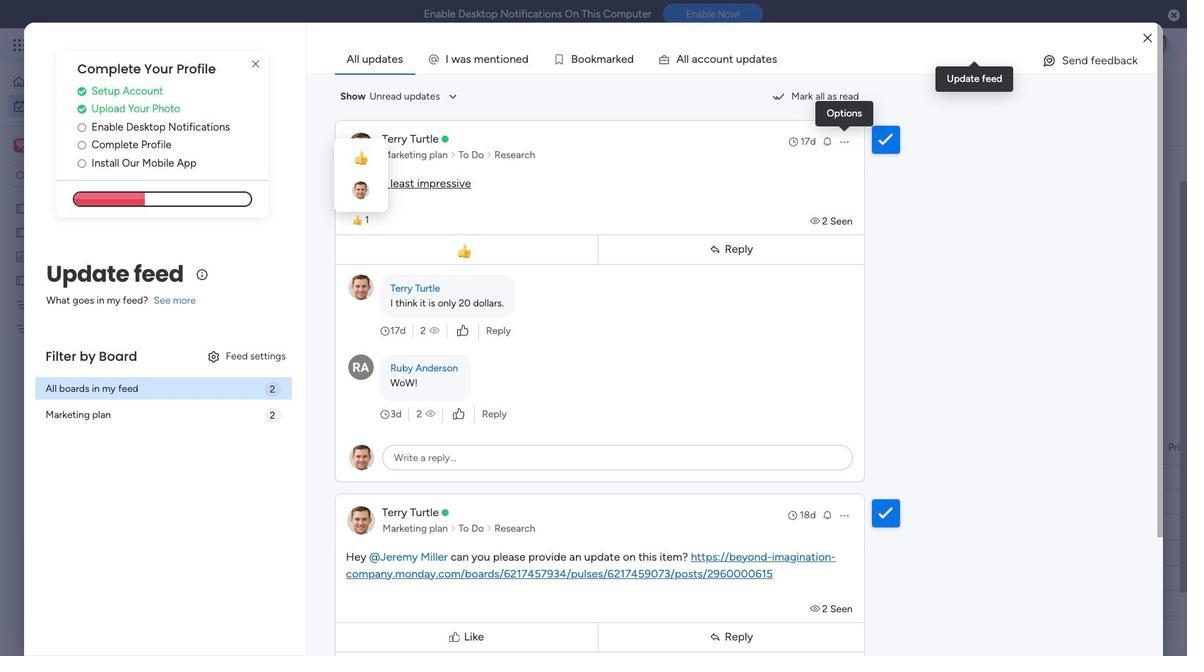 Task type: vqa. For each thing, say whether or not it's contained in the screenshot.
second Workspace icon from right
yes



Task type: locate. For each thing, give the bounding box(es) containing it.
0 vertical spatial public board image
[[15, 201, 28, 215]]

Filter dashboard by text search field
[[274, 152, 407, 175]]

list box
[[0, 193, 180, 531]]

select product image
[[13, 38, 27, 52]]

public board image
[[15, 201, 28, 215], [15, 225, 28, 239]]

None search field
[[274, 152, 407, 175]]

workspace image
[[13, 138, 28, 153]]

tab list
[[335, 45, 1158, 73]]

0 vertical spatial circle o image
[[77, 140, 87, 151]]

v2 like image
[[457, 323, 468, 339], [453, 407, 464, 422]]

terry turtle image
[[1148, 34, 1170, 57]]

column header
[[856, 436, 941, 460]]

1 vertical spatial circle o image
[[77, 158, 87, 169]]

tab
[[335, 45, 415, 73], [208, 123, 259, 146]]

public dashboard image
[[15, 249, 28, 263]]

0 vertical spatial check circle image
[[77, 86, 87, 97]]

v2 seen image
[[810, 215, 822, 227], [430, 324, 439, 338], [426, 407, 435, 422], [810, 603, 822, 615]]

check circle image
[[77, 86, 87, 97], [77, 104, 87, 115]]

options image
[[839, 510, 850, 521]]

slider arrow image
[[450, 148, 456, 162], [486, 148, 492, 162], [450, 522, 456, 536], [486, 522, 492, 536]]

1 horizontal spatial tab
[[335, 45, 415, 73]]

circle o image down circle o icon
[[77, 140, 87, 151]]

public board image
[[15, 273, 28, 287]]

1 vertical spatial tab
[[208, 123, 259, 146]]

2 vertical spatial option
[[0, 195, 180, 198]]

1 public board image from the top
[[15, 201, 28, 215]]

close image
[[1144, 33, 1152, 43]]

1 vertical spatial public board image
[[15, 225, 28, 239]]

workspace selection element
[[13, 137, 118, 155]]

1 check circle image from the top
[[77, 86, 87, 97]]

circle o image
[[77, 140, 87, 151], [77, 158, 87, 169]]

search everything image
[[1064, 38, 1078, 52]]

circle o image down workspace selection element on the top
[[77, 158, 87, 169]]

option
[[8, 71, 172, 93], [8, 95, 172, 117], [0, 195, 180, 198]]

0 horizontal spatial tab
[[208, 123, 259, 146]]

2 circle o image from the top
[[77, 158, 87, 169]]

1 vertical spatial check circle image
[[77, 104, 87, 115]]

help image
[[1095, 38, 1109, 52]]

0 vertical spatial tab
[[335, 45, 415, 73]]



Task type: describe. For each thing, give the bounding box(es) containing it.
Search in workspace field
[[30, 168, 118, 184]]

0 vertical spatial v2 like image
[[457, 323, 468, 339]]

2 check circle image from the top
[[77, 104, 87, 115]]

workspace image
[[16, 138, 25, 153]]

reminder image
[[822, 509, 833, 520]]

dapulse x slim image
[[247, 56, 264, 73]]

1 vertical spatial option
[[8, 95, 172, 117]]

dapulse close image
[[1168, 8, 1180, 23]]

1 circle o image from the top
[[77, 140, 87, 151]]

see plans image
[[234, 37, 247, 53]]

search image
[[390, 158, 401, 169]]

2 public board image from the top
[[15, 225, 28, 239]]

0 vertical spatial option
[[8, 71, 172, 93]]

circle o image
[[77, 122, 87, 133]]

1 vertical spatial v2 like image
[[453, 407, 464, 422]]

give feedback image
[[1042, 54, 1056, 68]]

options image
[[839, 136, 850, 147]]

reminder image
[[822, 135, 833, 147]]



